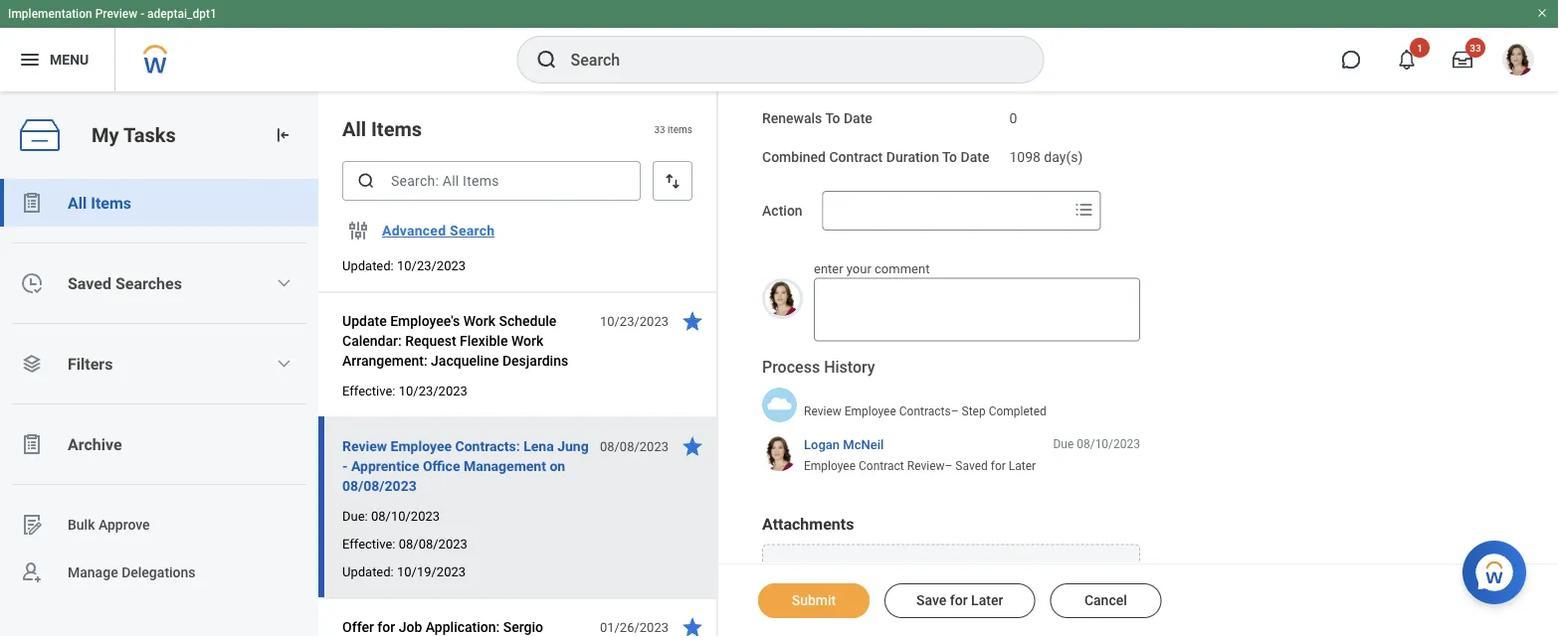 Task type: vqa. For each thing, say whether or not it's contained in the screenshot.
the bottom 08/08/2023
yes



Task type: describe. For each thing, give the bounding box(es) containing it.
all items inside "item list" element
[[342, 117, 422, 141]]

update
[[342, 313, 387, 329]]

jung
[[558, 438, 589, 455]]

updated: 10/19/2023
[[342, 565, 466, 580]]

2 horizontal spatial review
[[907, 459, 945, 473]]

chevron down image
[[276, 356, 292, 372]]

management
[[464, 458, 546, 475]]

review employee contracts: lena jung - apprentice office management on 08/08/2023 button
[[342, 435, 589, 499]]

saved searches button
[[0, 260, 318, 308]]

archive button
[[0, 421, 318, 469]]

combined
[[762, 149, 826, 165]]

bulk
[[68, 517, 95, 534]]

due:
[[342, 509, 368, 524]]

0 vertical spatial work
[[463, 313, 496, 329]]

lena
[[524, 438, 554, 455]]

renewals
[[762, 110, 822, 126]]

33 items
[[654, 123, 693, 135]]

effective: 08/08/2023
[[342, 537, 468, 552]]

update employee's work schedule calendar: request flexible work arrangement: jacqueline desjardins
[[342, 313, 569, 369]]

day(s)
[[1044, 149, 1083, 165]]

effective: for effective: 10/23/2023
[[342, 384, 396, 399]]

review employee contracts – step completed
[[804, 405, 1047, 419]]

review employee contracts: lena jung - apprentice office management on 08/08/2023
[[342, 438, 589, 495]]

clipboard image
[[20, 433, 44, 457]]

approve
[[99, 517, 150, 534]]

jacqueline
[[431, 353, 499, 369]]

archive
[[68, 435, 122, 454]]

all items inside button
[[68, 194, 131, 212]]

cancel button
[[1050, 584, 1162, 619]]

Action field
[[824, 193, 1069, 229]]

your
[[847, 262, 872, 277]]

update employee's work schedule calendar: request flexible work arrangement: jacqueline desjardins button
[[342, 310, 589, 373]]

application:
[[426, 620, 500, 636]]

searches
[[115, 274, 182, 293]]

history
[[824, 358, 875, 377]]

items inside "item list" element
[[371, 117, 422, 141]]

enter
[[814, 262, 844, 277]]

– for employee contract review
[[945, 459, 953, 473]]

my
[[92, 124, 119, 147]]

offer for job application: sergio button
[[342, 616, 589, 637]]

saved searches
[[68, 274, 182, 293]]

employee for contracts
[[845, 405, 897, 419]]

- inside the menu banner
[[140, 7, 144, 21]]

08/08/2023 inside "review employee contracts: lena jung - apprentice office management on 08/08/2023"
[[342, 478, 417, 495]]

1 vertical spatial date
[[961, 149, 990, 165]]

review for review employee contracts – step completed
[[804, 405, 842, 419]]

implementation preview -   adeptai_dpt1
[[8, 7, 217, 21]]

updated: for updated: 10/23/2023
[[342, 258, 394, 273]]

menu
[[50, 51, 89, 68]]

desjardins
[[503, 353, 569, 369]]

renewals to date element
[[1010, 98, 1018, 128]]

star image for due: 08/10/2023
[[681, 435, 705, 459]]

perspective image
[[20, 352, 44, 376]]

Search: All Items text field
[[342, 161, 641, 201]]

filters
[[68, 355, 113, 374]]

08/10/2023 for due: 08/10/2023
[[371, 509, 440, 524]]

transformation import image
[[273, 125, 293, 145]]

flexible
[[460, 333, 508, 349]]

adeptai_dpt1
[[147, 7, 217, 21]]

later inside process history region
[[1009, 459, 1036, 473]]

1
[[1417, 42, 1423, 54]]

due 08/10/2023
[[1053, 438, 1141, 452]]

menu banner
[[0, 0, 1559, 92]]

calendar:
[[342, 333, 402, 349]]

items
[[668, 123, 693, 135]]

request
[[405, 333, 456, 349]]

all inside all items button
[[68, 194, 87, 212]]

1098
[[1010, 149, 1041, 165]]

logan
[[804, 438, 840, 453]]

logan mcneil button
[[804, 437, 884, 454]]

updated: 10/23/2023
[[342, 258, 466, 273]]

10/23/2023 for updated: 10/23/2023
[[397, 258, 466, 273]]

updated: for updated: 10/19/2023
[[342, 565, 394, 580]]

advanced
[[382, 223, 446, 239]]

manage
[[68, 565, 118, 581]]

attachments
[[762, 516, 854, 535]]

bulk approve link
[[0, 502, 318, 549]]

close environment banner image
[[1537, 7, 1549, 19]]

items inside button
[[91, 194, 131, 212]]

for for offer for job application: sergio
[[378, 620, 395, 636]]

logan mcneil
[[804, 438, 884, 453]]

1098 day(s)
[[1010, 149, 1083, 165]]

sergio
[[503, 620, 543, 636]]

due: 08/10/2023
[[342, 509, 440, 524]]

contracts:
[[455, 438, 520, 455]]

offer
[[342, 620, 374, 636]]

all inside "item list" element
[[342, 117, 366, 141]]

group containing renewals to date
[[762, 58, 1519, 167]]

saved inside process history region
[[956, 459, 988, 473]]

1 vertical spatial to
[[943, 149, 958, 165]]

duration
[[887, 149, 940, 165]]

later inside save for later button
[[972, 593, 1004, 610]]

08/10/2023 for due 08/10/2023
[[1077, 438, 1141, 452]]

save for later button
[[885, 584, 1035, 619]]

save for later
[[917, 593, 1004, 610]]

arrangement:
[[342, 353, 428, 369]]

action
[[762, 203, 803, 220]]

inbox large image
[[1453, 50, 1473, 70]]

enter your comment
[[814, 262, 930, 277]]

33 button
[[1441, 38, 1486, 82]]



Task type: locate. For each thing, give the bounding box(es) containing it.
1 vertical spatial for
[[950, 593, 968, 610]]

employee inside "review employee contracts: lena jung - apprentice office management on 08/08/2023"
[[391, 438, 452, 455]]

employee down logan
[[804, 459, 856, 473]]

submit
[[792, 593, 836, 610]]

1 vertical spatial -
[[342, 458, 348, 475]]

to right renewals
[[826, 110, 840, 126]]

for inside offer for job application: sergio
[[378, 620, 395, 636]]

employee up mcneil
[[845, 405, 897, 419]]

0 horizontal spatial work
[[463, 313, 496, 329]]

0 vertical spatial contract
[[830, 149, 883, 165]]

0 vertical spatial –
[[951, 405, 959, 419]]

08/08/2023
[[600, 439, 669, 454], [342, 478, 417, 495], [399, 537, 468, 552]]

search image inside "item list" element
[[356, 171, 376, 191]]

1 horizontal spatial all
[[342, 117, 366, 141]]

advanced search
[[382, 223, 495, 239]]

0 horizontal spatial search image
[[356, 171, 376, 191]]

1 horizontal spatial date
[[961, 149, 990, 165]]

review for review employee contracts: lena jung - apprentice office management on 08/08/2023
[[342, 438, 387, 455]]

0 vertical spatial updated:
[[342, 258, 394, 273]]

review
[[804, 405, 842, 419], [342, 438, 387, 455], [907, 459, 945, 473]]

0 horizontal spatial 08/10/2023
[[371, 509, 440, 524]]

for down completed
[[991, 459, 1006, 473]]

effective: down arrangement:
[[342, 384, 396, 399]]

implementation
[[8, 7, 92, 21]]

later down completed
[[1009, 459, 1036, 473]]

1 effective: from the top
[[342, 384, 396, 399]]

completed
[[989, 405, 1047, 419]]

combined contract duration to date
[[762, 149, 990, 165]]

1 star image from the top
[[681, 435, 705, 459]]

effective: 10/23/2023
[[342, 384, 468, 399]]

office
[[423, 458, 460, 475]]

0 vertical spatial for
[[991, 459, 1006, 473]]

0 horizontal spatial to
[[826, 110, 840, 126]]

08/10/2023 up effective: 08/08/2023 on the bottom left of the page
[[371, 509, 440, 524]]

for left job
[[378, 620, 395, 636]]

10/23/2023 down jacqueline
[[399, 384, 468, 399]]

0 vertical spatial to
[[826, 110, 840, 126]]

manage delegations link
[[0, 549, 318, 597]]

contract for duration
[[830, 149, 883, 165]]

all
[[342, 117, 366, 141], [68, 194, 87, 212]]

contract inside process history region
[[859, 459, 905, 473]]

1 horizontal spatial 08/10/2023
[[1077, 438, 1141, 452]]

contract
[[830, 149, 883, 165], [859, 459, 905, 473]]

1 vertical spatial effective:
[[342, 537, 396, 552]]

saved
[[68, 274, 111, 293], [956, 459, 988, 473]]

notifications large image
[[1397, 50, 1417, 70]]

0 vertical spatial employee
[[845, 405, 897, 419]]

08/10/2023 inside process history region
[[1077, 438, 1141, 452]]

- left apprentice
[[342, 458, 348, 475]]

schedule
[[499, 313, 557, 329]]

contract down renewals to date
[[830, 149, 883, 165]]

0 horizontal spatial -
[[140, 7, 144, 21]]

1 vertical spatial star image
[[681, 616, 705, 637]]

employee's
[[390, 313, 460, 329]]

33 left items
[[654, 123, 665, 135]]

0 vertical spatial -
[[140, 7, 144, 21]]

employee contract review – saved for later
[[804, 459, 1036, 473]]

– for review employee contracts
[[951, 405, 959, 419]]

contract for review
[[859, 459, 905, 473]]

1 vertical spatial contract
[[859, 459, 905, 473]]

1 horizontal spatial search image
[[535, 48, 559, 72]]

33 inside button
[[1470, 42, 1482, 54]]

01/26/2023
[[600, 621, 669, 635]]

1 horizontal spatial for
[[950, 593, 968, 610]]

1 horizontal spatial 33
[[1470, 42, 1482, 54]]

employee
[[845, 405, 897, 419], [391, 438, 452, 455], [804, 459, 856, 473]]

0 vertical spatial 33
[[1470, 42, 1482, 54]]

star image
[[681, 435, 705, 459], [681, 616, 705, 637]]

mcneil
[[843, 438, 884, 453]]

combined contract duration to date element
[[1010, 137, 1083, 166]]

1 vertical spatial –
[[945, 459, 953, 473]]

profile logan mcneil image
[[1503, 44, 1535, 80]]

0 vertical spatial all items
[[342, 117, 422, 141]]

1 vertical spatial all items
[[68, 194, 131, 212]]

contract down mcneil
[[859, 459, 905, 473]]

33 inside "item list" element
[[654, 123, 665, 135]]

2 vertical spatial for
[[378, 620, 395, 636]]

10/23/2023 down advanced search 'button'
[[397, 258, 466, 273]]

save
[[917, 593, 947, 610]]

08/10/2023 right due
[[1077, 438, 1141, 452]]

10/19/2023
[[397, 565, 466, 580]]

for right save
[[950, 593, 968, 610]]

renewals to date
[[762, 110, 873, 126]]

10/23/2023 left star icon
[[600, 314, 669, 329]]

offer for job application: sergio
[[342, 620, 552, 637]]

1 horizontal spatial work
[[511, 333, 544, 349]]

apprentice
[[351, 458, 419, 475]]

work down schedule
[[511, 333, 544, 349]]

group
[[762, 58, 1519, 167]]

enter your comment text field
[[814, 278, 1141, 342]]

0 vertical spatial saved
[[68, 274, 111, 293]]

filters button
[[0, 340, 318, 388]]

08/08/2023 right jung
[[600, 439, 669, 454]]

- inside "review employee contracts: lena jung - apprentice office management on 08/08/2023"
[[342, 458, 348, 475]]

review up apprentice
[[342, 438, 387, 455]]

search
[[450, 223, 495, 239]]

all items
[[342, 117, 422, 141], [68, 194, 131, 212]]

1 vertical spatial search image
[[356, 171, 376, 191]]

1 vertical spatial 33
[[654, 123, 665, 135]]

updated: down effective: 08/08/2023 on the bottom left of the page
[[342, 565, 394, 580]]

work
[[463, 313, 496, 329], [511, 333, 544, 349]]

all right transformation import icon
[[342, 117, 366, 141]]

0 vertical spatial star image
[[681, 435, 705, 459]]

saved down "step"
[[956, 459, 988, 473]]

0 vertical spatial items
[[371, 117, 422, 141]]

1 updated: from the top
[[342, 258, 394, 273]]

0 horizontal spatial saved
[[68, 274, 111, 293]]

sort image
[[663, 171, 683, 191]]

33 for 33
[[1470, 42, 1482, 54]]

updated:
[[342, 258, 394, 273], [342, 565, 394, 580]]

process history region
[[762, 357, 1141, 481]]

updated: down configure image
[[342, 258, 394, 273]]

0 horizontal spatial date
[[844, 110, 873, 126]]

contract inside group
[[830, 149, 883, 165]]

33 for 33 items
[[654, 123, 665, 135]]

star image
[[681, 310, 705, 333]]

date up combined contract duration to date
[[844, 110, 873, 126]]

1 vertical spatial 08/08/2023
[[342, 478, 417, 495]]

08/08/2023 down apprentice
[[342, 478, 417, 495]]

08/10/2023
[[1077, 438, 1141, 452], [371, 509, 440, 524]]

later
[[1009, 459, 1036, 473], [972, 593, 1004, 610]]

date left 1098 in the top right of the page
[[961, 149, 990, 165]]

chevron down image
[[276, 276, 292, 292]]

1 horizontal spatial to
[[943, 149, 958, 165]]

0 vertical spatial date
[[844, 110, 873, 126]]

08/08/2023 up 10/19/2023
[[399, 537, 468, 552]]

later right save
[[972, 593, 1004, 610]]

1 horizontal spatial -
[[342, 458, 348, 475]]

prompts image
[[1073, 198, 1096, 222]]

items
[[371, 117, 422, 141], [91, 194, 131, 212]]

review inside "review employee contracts: lena jung - apprentice office management on 08/08/2023"
[[342, 438, 387, 455]]

0 vertical spatial review
[[804, 405, 842, 419]]

employee's photo (logan mcneil) image
[[762, 279, 803, 320]]

delegations
[[122, 565, 196, 581]]

saved inside 'dropdown button'
[[68, 274, 111, 293]]

2 vertical spatial 10/23/2023
[[399, 384, 468, 399]]

0 vertical spatial 10/23/2023
[[397, 258, 466, 273]]

work up the flexible
[[463, 313, 496, 329]]

Search Workday  search field
[[571, 38, 1003, 82]]

1 horizontal spatial saved
[[956, 459, 988, 473]]

– left "step"
[[951, 405, 959, 419]]

2 horizontal spatial for
[[991, 459, 1006, 473]]

process
[[762, 358, 820, 377]]

saved right clock check image
[[68, 274, 111, 293]]

star image for 01/26/2023
[[681, 616, 705, 637]]

08/10/2023 inside "item list" element
[[371, 509, 440, 524]]

2 vertical spatial employee
[[804, 459, 856, 473]]

employee up office on the bottom of page
[[391, 438, 452, 455]]

1 horizontal spatial review
[[804, 405, 842, 419]]

list
[[0, 179, 318, 597]]

1 button
[[1385, 38, 1430, 82]]

0 vertical spatial all
[[342, 117, 366, 141]]

33 left profile logan mcneil icon
[[1470, 42, 1482, 54]]

1 vertical spatial review
[[342, 438, 387, 455]]

2 updated: from the top
[[342, 565, 394, 580]]

1 vertical spatial employee
[[391, 438, 452, 455]]

all right clipboard image
[[68, 194, 87, 212]]

configure image
[[346, 219, 370, 243]]

0 horizontal spatial review
[[342, 438, 387, 455]]

2 star image from the top
[[681, 616, 705, 637]]

1 horizontal spatial all items
[[342, 117, 422, 141]]

1 horizontal spatial items
[[371, 117, 422, 141]]

menu button
[[0, 28, 115, 92]]

bulk approve
[[68, 517, 150, 534]]

contracts
[[900, 405, 951, 419]]

search image
[[535, 48, 559, 72], [356, 171, 376, 191]]

all items button
[[0, 179, 318, 227]]

0 vertical spatial search image
[[535, 48, 559, 72]]

0 vertical spatial effective:
[[342, 384, 396, 399]]

1 vertical spatial items
[[91, 194, 131, 212]]

on
[[550, 458, 565, 475]]

clipboard image
[[20, 191, 44, 215]]

0 horizontal spatial items
[[91, 194, 131, 212]]

submit button
[[758, 584, 870, 619]]

my tasks element
[[0, 92, 318, 637]]

comment
[[875, 262, 930, 277]]

to
[[826, 110, 840, 126], [943, 149, 958, 165]]

0
[[1010, 110, 1018, 126]]

0 horizontal spatial all items
[[68, 194, 131, 212]]

1 horizontal spatial later
[[1009, 459, 1036, 473]]

- right the preview
[[140, 7, 144, 21]]

for
[[991, 459, 1006, 473], [950, 593, 968, 610], [378, 620, 395, 636]]

0 horizontal spatial all
[[68, 194, 87, 212]]

my tasks
[[92, 124, 176, 147]]

2 vertical spatial review
[[907, 459, 945, 473]]

for inside action bar region
[[950, 593, 968, 610]]

for for save for later
[[950, 593, 968, 610]]

clock check image
[[20, 272, 44, 296]]

10/23/2023 for effective: 10/23/2023
[[399, 384, 468, 399]]

– down review employee contracts – step completed
[[945, 459, 953, 473]]

1 vertical spatial saved
[[956, 459, 988, 473]]

process history
[[762, 358, 875, 377]]

0 horizontal spatial later
[[972, 593, 1004, 610]]

1 vertical spatial all
[[68, 194, 87, 212]]

review up logan
[[804, 405, 842, 419]]

0 horizontal spatial for
[[378, 620, 395, 636]]

1 vertical spatial work
[[511, 333, 544, 349]]

step
[[962, 405, 986, 419]]

action bar region
[[719, 564, 1559, 637]]

manage delegations
[[68, 565, 196, 581]]

2 effective: from the top
[[342, 537, 396, 552]]

review down review employee contracts – step completed
[[907, 459, 945, 473]]

1 vertical spatial 08/10/2023
[[371, 509, 440, 524]]

justify image
[[18, 48, 42, 72]]

1 vertical spatial 10/23/2023
[[600, 314, 669, 329]]

tasks
[[123, 124, 176, 147]]

effective: for effective: 08/08/2023
[[342, 537, 396, 552]]

-
[[140, 7, 144, 21], [342, 458, 348, 475]]

effective: down due:
[[342, 537, 396, 552]]

1 vertical spatial updated:
[[342, 565, 394, 580]]

user plus image
[[20, 561, 44, 585]]

to right duration
[[943, 149, 958, 165]]

0 vertical spatial 08/08/2023
[[600, 439, 669, 454]]

0 vertical spatial later
[[1009, 459, 1036, 473]]

1 vertical spatial later
[[972, 593, 1004, 610]]

item list element
[[318, 25, 719, 637]]

preview
[[95, 7, 138, 21]]

employee for contracts:
[[391, 438, 452, 455]]

0 vertical spatial 08/10/2023
[[1077, 438, 1141, 452]]

due
[[1053, 438, 1074, 452]]

2 vertical spatial 08/08/2023
[[399, 537, 468, 552]]

job
[[399, 620, 422, 636]]

for inside process history region
[[991, 459, 1006, 473]]

0 horizontal spatial 33
[[654, 123, 665, 135]]

list containing all items
[[0, 179, 318, 597]]

rename image
[[20, 514, 44, 537]]



